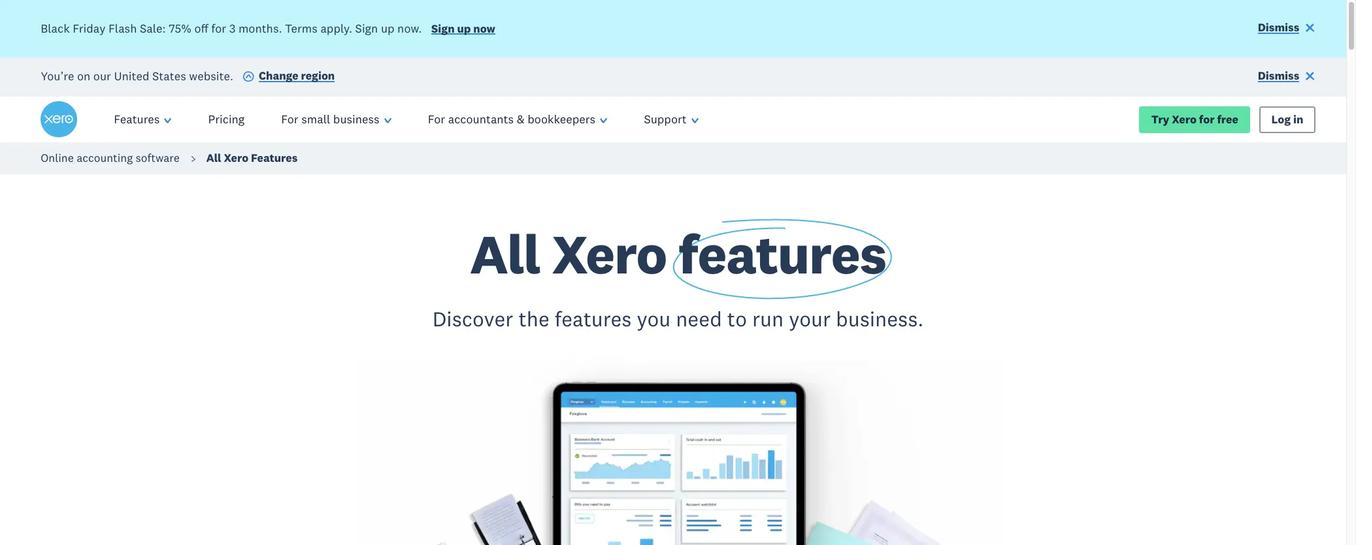 Task type: locate. For each thing, give the bounding box(es) containing it.
1 dismiss button from the top
[[1258, 20, 1316, 38]]

1 vertical spatial dismiss button
[[1258, 68, 1316, 86]]

2 horizontal spatial xero
[[1172, 112, 1197, 127]]

1 horizontal spatial features
[[251, 151, 298, 166]]

0 horizontal spatial xero
[[224, 151, 249, 166]]

for left free
[[1199, 112, 1215, 127]]

for
[[211, 21, 226, 36], [1199, 112, 1215, 127]]

now.
[[398, 21, 422, 36]]

sign right apply.
[[355, 21, 378, 36]]

all
[[206, 151, 221, 166], [470, 220, 540, 289]]

xero
[[1172, 112, 1197, 127], [224, 151, 249, 166], [552, 220, 667, 289]]

2 vertical spatial xero
[[552, 220, 667, 289]]

terms
[[285, 21, 318, 36]]

sign
[[355, 21, 378, 36], [432, 21, 455, 36]]

try xero for free
[[1152, 112, 1239, 127]]

accounting
[[77, 151, 133, 166]]

states
[[152, 68, 186, 83]]

xero for try xero for free
[[1172, 112, 1197, 127]]

dismiss button for you're on our united states website.
[[1258, 68, 1316, 86]]

features down you're on our united states website. on the left
[[114, 112, 160, 127]]

support
[[644, 112, 687, 127]]

xero homepage image
[[41, 102, 77, 138]]

pricing link
[[190, 97, 263, 143]]

for left 3
[[211, 21, 226, 36]]

all xero features
[[206, 151, 298, 166]]

now
[[474, 21, 495, 36]]

0 vertical spatial all
[[206, 151, 221, 166]]

business.
[[836, 306, 924, 332]]

on
[[77, 68, 90, 83]]

for accountants & bookkeepers button
[[410, 97, 626, 143]]

2 for from the left
[[428, 112, 445, 127]]

online accounting software
[[41, 151, 180, 166]]

1 horizontal spatial for
[[428, 112, 445, 127]]

1 vertical spatial dismiss
[[1258, 69, 1300, 83]]

for left accountants
[[428, 112, 445, 127]]

all xero
[[470, 220, 678, 289]]

0 horizontal spatial for
[[281, 112, 299, 127]]

bookkeepers
[[528, 112, 596, 127]]

1 vertical spatial all
[[470, 220, 540, 289]]

sign up now link
[[432, 21, 495, 39]]

features
[[114, 112, 160, 127], [251, 151, 298, 166]]

small
[[302, 112, 330, 127]]

0 vertical spatial dismiss
[[1258, 20, 1300, 35]]

1 vertical spatial for
[[1199, 112, 1215, 127]]

try
[[1152, 112, 1170, 127]]

1 vertical spatial features
[[555, 306, 632, 332]]

75%
[[169, 21, 191, 36]]

log in
[[1272, 112, 1304, 127]]

for
[[281, 112, 299, 127], [428, 112, 445, 127]]

0 vertical spatial xero
[[1172, 112, 1197, 127]]

features
[[678, 220, 886, 289], [555, 306, 632, 332]]

up left 'now.'
[[381, 21, 395, 36]]

up left the now at the top
[[457, 21, 471, 36]]

your
[[789, 306, 831, 332]]

1 dismiss from the top
[[1258, 20, 1300, 35]]

0 vertical spatial for
[[211, 21, 226, 36]]

for for for small business
[[281, 112, 299, 127]]

0 horizontal spatial features
[[114, 112, 160, 127]]

try xero for free link
[[1140, 106, 1251, 133]]

online
[[41, 151, 74, 166]]

our
[[93, 68, 111, 83]]

1 vertical spatial features
[[251, 151, 298, 166]]

2 dismiss button from the top
[[1258, 68, 1316, 86]]

black friday flash sale: 75% off for 3 months. terms apply. sign up now.
[[41, 21, 422, 36]]

dismiss button
[[1258, 20, 1316, 38], [1258, 68, 1316, 86]]

0 vertical spatial features
[[678, 220, 886, 289]]

0 vertical spatial features
[[114, 112, 160, 127]]

xero for all xero
[[552, 220, 667, 289]]

run
[[752, 306, 784, 332]]

software
[[136, 151, 180, 166]]

for left small
[[281, 112, 299, 127]]

features button
[[96, 97, 190, 143]]

up
[[381, 21, 395, 36], [457, 21, 471, 36]]

log
[[1272, 112, 1291, 127]]

business
[[333, 112, 380, 127]]

all inside breadcrumbs element
[[206, 151, 221, 166]]

0 horizontal spatial features
[[555, 306, 632, 332]]

for small business
[[281, 112, 380, 127]]

1 horizontal spatial xero
[[552, 220, 667, 289]]

the
[[519, 306, 550, 332]]

1 for from the left
[[281, 112, 299, 127]]

0 vertical spatial dismiss button
[[1258, 20, 1316, 38]]

2 dismiss from the top
[[1258, 69, 1300, 83]]

features down pricing link
[[251, 151, 298, 166]]

dismiss
[[1258, 20, 1300, 35], [1258, 69, 1300, 83]]

in
[[1294, 112, 1304, 127]]

off
[[194, 21, 208, 36]]

1 horizontal spatial all
[[470, 220, 540, 289]]

sign right 'now.'
[[432, 21, 455, 36]]

change region button
[[243, 68, 335, 86]]

for small business button
[[263, 97, 410, 143]]

friday
[[73, 21, 105, 36]]

features inside 'dropdown button'
[[114, 112, 160, 127]]

0 horizontal spatial all
[[206, 151, 221, 166]]

1 vertical spatial xero
[[224, 151, 249, 166]]

1 horizontal spatial sign
[[432, 21, 455, 36]]

xero for all xero features
[[224, 151, 249, 166]]

sign up now
[[432, 21, 495, 36]]

website.
[[189, 68, 233, 83]]

xero inside breadcrumbs element
[[224, 151, 249, 166]]

0 horizontal spatial sign
[[355, 21, 378, 36]]



Task type: vqa. For each thing, say whether or not it's contained in the screenshot.
What's
no



Task type: describe. For each thing, give the bounding box(es) containing it.
change
[[259, 69, 298, 83]]

0 horizontal spatial up
[[381, 21, 395, 36]]

log in link
[[1260, 106, 1316, 133]]

breadcrumbs element
[[0, 143, 1356, 175]]

support button
[[626, 97, 717, 143]]

dismiss button for black friday flash sale: 75% off for 3 months. terms apply. sign up now.
[[1258, 20, 1316, 38]]

features inside breadcrumbs element
[[251, 151, 298, 166]]

online accounting software link
[[41, 151, 180, 166]]

all for all xero features
[[206, 151, 221, 166]]

the xero dashboard on a tablet shows bank balances, money in and out in recent months, and the amount of bills to be paid. image
[[0, 359, 1356, 546]]

months.
[[239, 21, 282, 36]]

1 horizontal spatial features
[[678, 220, 886, 289]]

flash
[[108, 21, 137, 36]]

free
[[1218, 112, 1239, 127]]

apply.
[[321, 21, 352, 36]]

dismiss for you're on our united states website.
[[1258, 69, 1300, 83]]

for accountants & bookkeepers
[[428, 112, 596, 127]]

all for all xero
[[470, 220, 540, 289]]

all xero features link
[[206, 151, 298, 166]]

change region
[[259, 69, 335, 83]]

united
[[114, 68, 149, 83]]

pricing
[[208, 112, 245, 127]]

you
[[637, 306, 671, 332]]

dismiss for black friday flash sale: 75% off for 3 months. terms apply. sign up now.
[[1258, 20, 1300, 35]]

you're
[[41, 68, 74, 83]]

you're on our united states website.
[[41, 68, 233, 83]]

0 horizontal spatial for
[[211, 21, 226, 36]]

sale:
[[140, 21, 166, 36]]

black
[[41, 21, 70, 36]]

3
[[229, 21, 236, 36]]

discover
[[433, 306, 513, 332]]

&
[[517, 112, 525, 127]]

for for for accountants & bookkeepers
[[428, 112, 445, 127]]

1 horizontal spatial for
[[1199, 112, 1215, 127]]

accountants
[[448, 112, 514, 127]]

region
[[301, 69, 335, 83]]

to
[[728, 306, 747, 332]]

1 horizontal spatial up
[[457, 21, 471, 36]]

discover the features you need to run your business.
[[433, 306, 924, 332]]

need
[[676, 306, 722, 332]]



